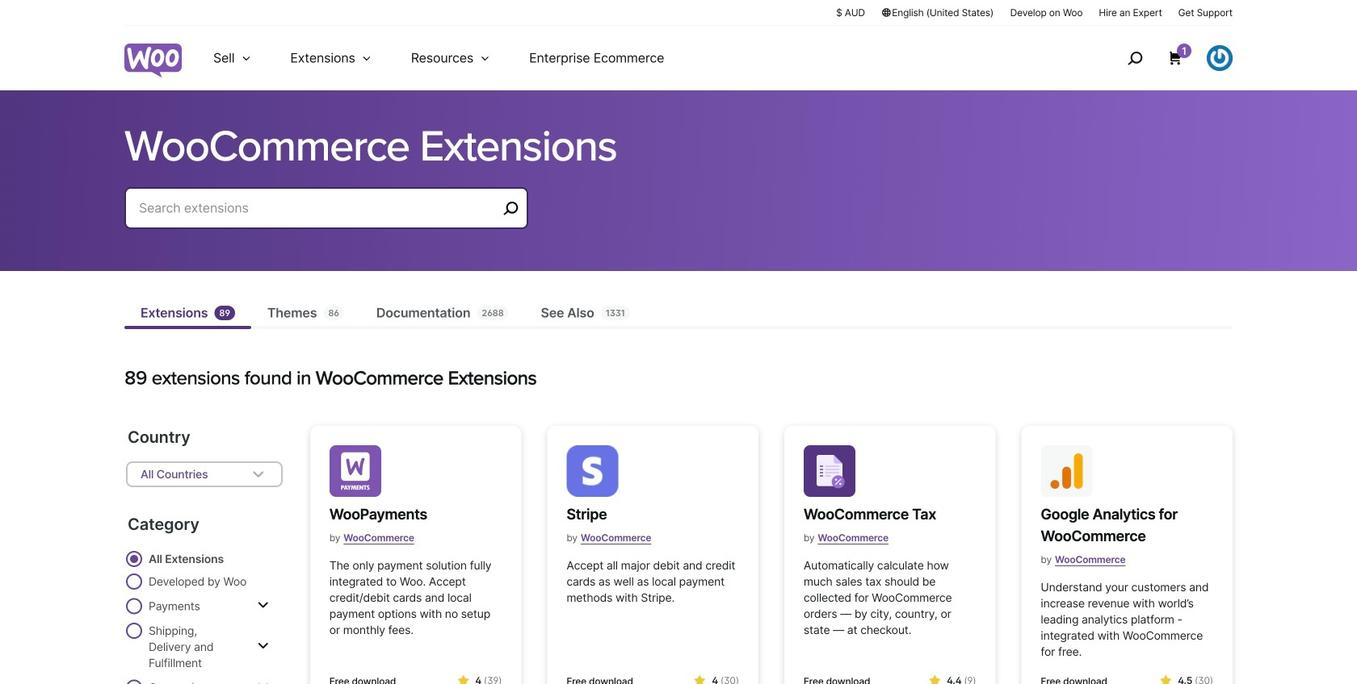 Task type: describe. For each thing, give the bounding box(es) containing it.
angle down image
[[249, 465, 268, 485]]

2 show subcategories image from the top
[[257, 641, 269, 653]]

Filter countries field
[[126, 462, 283, 488]]

search image
[[1122, 45, 1148, 71]]



Task type: vqa. For each thing, say whether or not it's contained in the screenshot.
annually corresponding to eMart
no



Task type: locate. For each thing, give the bounding box(es) containing it.
0 vertical spatial show subcategories image
[[257, 600, 269, 613]]

show subcategories image
[[257, 600, 269, 613], [257, 641, 269, 653]]

1 show subcategories image from the top
[[257, 600, 269, 613]]

None search field
[[124, 187, 528, 249]]

1 vertical spatial show subcategories image
[[257, 641, 269, 653]]

Search extensions search field
[[139, 197, 498, 220]]

open account menu image
[[1207, 45, 1233, 71]]

service navigation menu element
[[1093, 32, 1233, 84]]

show subcategories image
[[257, 681, 269, 685]]



